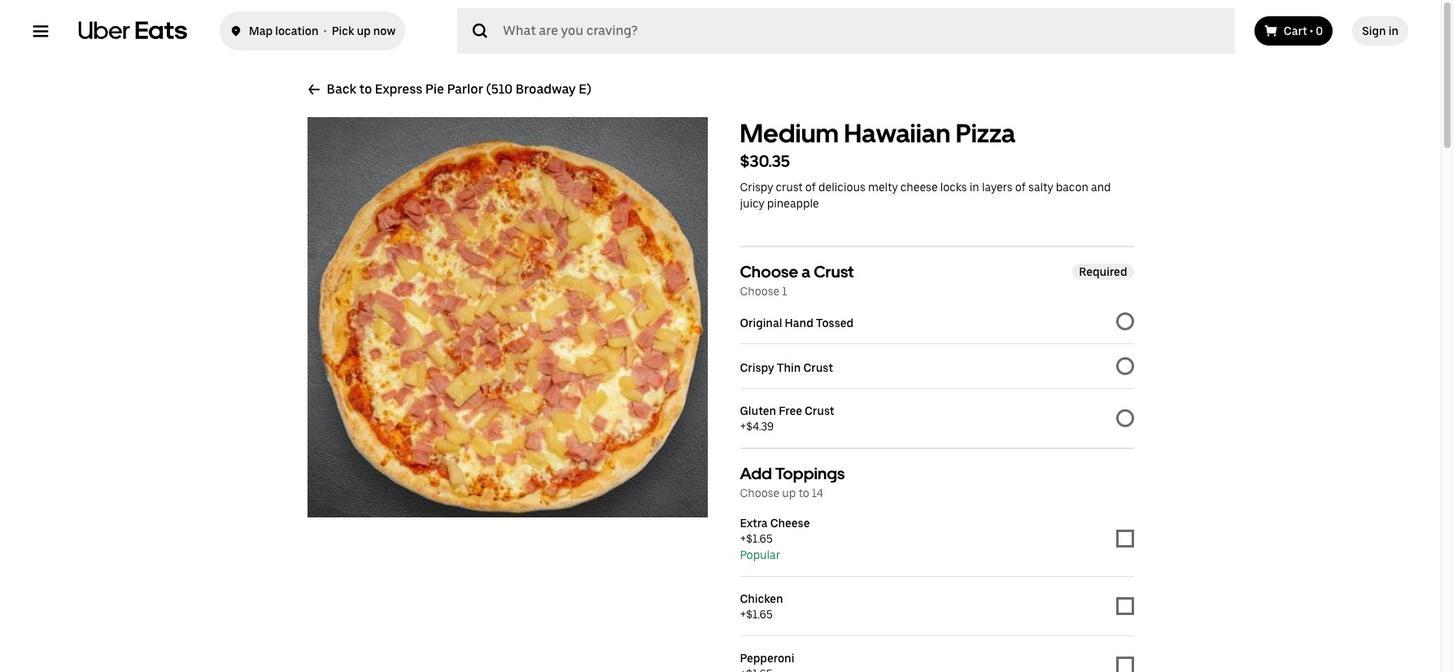 Task type: vqa. For each thing, say whether or not it's contained in the screenshot.
top in
yes



Task type: describe. For each thing, give the bounding box(es) containing it.
Search for restaurant or cuisine search field
[[458, 8, 1235, 54]]

$30.35
[[740, 151, 790, 171]]

broadway
[[516, 81, 576, 97]]

chicken + $1.65
[[740, 592, 783, 621]]

gluten free crust + $4.39
[[740, 404, 834, 433]]

gluten
[[740, 404, 776, 417]]

and
[[1091, 181, 1111, 194]]

back to express pie parlor (510 broadway e) link
[[307, 81, 592, 98]]

sign in
[[1362, 24, 1399, 37]]

cart • 0
[[1284, 24, 1323, 37]]

1 • from the left
[[324, 24, 327, 37]]

choose a crust choose 1
[[740, 262, 854, 298]]

$1.65 inside extra cheese + $1.65 popular
[[746, 532, 773, 545]]

now
[[373, 24, 396, 37]]

pepperoni
[[740, 652, 794, 665]]

crispy for crispy crust of delicious melty cheese locks in layers of salty bacon and juicy pineapple
[[740, 181, 773, 194]]

back
[[327, 81, 356, 97]]

medium hawaiian pizza $30.35
[[740, 118, 1016, 171]]

to inside add toppings choose up to 14
[[799, 487, 809, 500]]

cart
[[1284, 24, 1307, 37]]

required
[[1079, 265, 1127, 278]]

map location • pick up now
[[249, 24, 396, 37]]

pie
[[425, 81, 444, 97]]

extra
[[740, 517, 768, 530]]

map
[[249, 24, 273, 37]]

+ inside chicken + $1.65
[[740, 608, 746, 621]]

pizza
[[956, 118, 1016, 149]]

crispy thin crust
[[740, 361, 833, 374]]

a
[[802, 262, 811, 282]]

medium
[[740, 118, 839, 149]]

add toppings choose up to 14
[[740, 464, 845, 500]]

0
[[1316, 24, 1323, 37]]

express
[[375, 81, 423, 97]]

1 of from the left
[[805, 181, 816, 194]]

What are you craving? text field
[[503, 15, 1215, 47]]

crust for a
[[814, 262, 854, 282]]

(510
[[486, 81, 513, 97]]

2 of from the left
[[1015, 181, 1026, 194]]

crust for free
[[805, 404, 834, 417]]

thin
[[777, 361, 801, 374]]

extra cheese + $1.65 popular
[[740, 517, 810, 561]]

$4.39
[[746, 420, 774, 433]]

add
[[740, 464, 772, 483]]



Task type: locate. For each thing, give the bounding box(es) containing it.
0 horizontal spatial •
[[324, 24, 327, 37]]

toppings
[[775, 464, 845, 483]]

to right back
[[359, 81, 372, 97]]

2 • from the left
[[1310, 24, 1314, 37]]

of
[[805, 181, 816, 194], [1015, 181, 1026, 194]]

1 horizontal spatial •
[[1310, 24, 1314, 37]]

2 crispy from the top
[[740, 361, 774, 374]]

pick
[[332, 24, 354, 37]]

crust right thin
[[803, 361, 833, 374]]

1 vertical spatial up
[[782, 487, 796, 500]]

pineapple
[[767, 197, 819, 210]]

crispy left thin
[[740, 361, 774, 374]]

+
[[740, 420, 746, 433], [740, 532, 746, 545], [740, 608, 746, 621]]

1 vertical spatial $1.65
[[746, 608, 773, 621]]

1
[[782, 285, 787, 298]]

0 vertical spatial crispy
[[740, 181, 773, 194]]

location
[[275, 24, 319, 37]]

1 vertical spatial +
[[740, 532, 746, 545]]

to left 14
[[799, 487, 809, 500]]

crust right free
[[805, 404, 834, 417]]

salty
[[1029, 181, 1053, 194]]

back to express pie parlor (510 broadway e)
[[327, 81, 592, 97]]

up left 14
[[782, 487, 796, 500]]

crispy crust of delicious melty cheese locks in layers of salty bacon and juicy pineapple
[[740, 181, 1111, 210]]

crust inside gluten free crust + $4.39
[[805, 404, 834, 417]]

0 horizontal spatial up
[[357, 24, 371, 37]]

parlor
[[447, 81, 483, 97]]

1 $1.65 from the top
[[746, 532, 773, 545]]

in
[[1389, 24, 1399, 37], [970, 181, 980, 194]]

uber eats home image
[[78, 21, 187, 41]]

• left "0"
[[1310, 24, 1314, 37]]

chicken
[[740, 592, 783, 605]]

up
[[357, 24, 371, 37], [782, 487, 796, 500]]

0 horizontal spatial of
[[805, 181, 816, 194]]

main navigation menu image
[[33, 23, 49, 39]]

choose inside add toppings choose up to 14
[[740, 487, 780, 500]]

cheese
[[901, 181, 938, 194]]

delicious
[[819, 181, 866, 194]]

up inside add toppings choose up to 14
[[782, 487, 796, 500]]

sign in link
[[1353, 16, 1408, 46]]

original hand tossed
[[740, 316, 854, 329]]

crispy for crispy thin crust
[[740, 361, 774, 374]]

1 horizontal spatial in
[[1389, 24, 1399, 37]]

crispy inside the crispy crust of delicious melty cheese locks in layers of salty bacon and juicy pineapple
[[740, 181, 773, 194]]

to
[[359, 81, 372, 97], [799, 487, 809, 500]]

bacon
[[1056, 181, 1089, 194]]

crispy up juicy
[[740, 181, 773, 194]]

2 vertical spatial +
[[740, 608, 746, 621]]

layers
[[982, 181, 1013, 194]]

$1.65 inside chicken + $1.65
[[746, 608, 773, 621]]

0 vertical spatial in
[[1389, 24, 1399, 37]]

0 vertical spatial $1.65
[[746, 532, 773, 545]]

original
[[740, 316, 782, 329]]

sign
[[1362, 24, 1386, 37]]

3 + from the top
[[740, 608, 746, 621]]

0 vertical spatial choose
[[740, 262, 798, 282]]

popular
[[740, 548, 780, 561]]

+ down extra
[[740, 532, 746, 545]]

2 + from the top
[[740, 532, 746, 545]]

locks
[[940, 181, 967, 194]]

14
[[812, 487, 823, 500]]

crust right a on the top of page
[[814, 262, 854, 282]]

of right crust
[[805, 181, 816, 194]]

of left salty
[[1015, 181, 1026, 194]]

+ down chicken
[[740, 608, 746, 621]]

crust inside choose a crust choose 1
[[814, 262, 854, 282]]

in inside the crispy crust of delicious melty cheese locks in layers of salty bacon and juicy pineapple
[[970, 181, 980, 194]]

0 horizontal spatial to
[[359, 81, 372, 97]]

1 horizontal spatial to
[[799, 487, 809, 500]]

0 vertical spatial to
[[359, 81, 372, 97]]

•
[[324, 24, 327, 37], [1310, 24, 1314, 37]]

$1.65 up popular
[[746, 532, 773, 545]]

0 vertical spatial up
[[357, 24, 371, 37]]

hawaiian
[[844, 118, 951, 149]]

$1.65
[[746, 532, 773, 545], [746, 608, 773, 621]]

in right the locks
[[970, 181, 980, 194]]

2 vertical spatial choose
[[740, 487, 780, 500]]

choose left 1
[[740, 285, 780, 298]]

crust for thin
[[803, 361, 833, 374]]

free
[[779, 404, 802, 417]]

1 vertical spatial crispy
[[740, 361, 774, 374]]

1 vertical spatial choose
[[740, 285, 780, 298]]

1 horizontal spatial of
[[1015, 181, 1026, 194]]

0 vertical spatial crust
[[814, 262, 854, 282]]

crust
[[776, 181, 803, 194]]

tossed
[[816, 316, 854, 329]]

+ inside gluten free crust + $4.39
[[740, 420, 746, 433]]

1 vertical spatial in
[[970, 181, 980, 194]]

up left 'now'
[[357, 24, 371, 37]]

crust
[[814, 262, 854, 282], [803, 361, 833, 374], [805, 404, 834, 417]]

3 choose from the top
[[740, 487, 780, 500]]

deliver to image
[[229, 21, 242, 41]]

1 vertical spatial to
[[799, 487, 809, 500]]

0 vertical spatial +
[[740, 420, 746, 433]]

hand
[[785, 316, 813, 329]]

2 $1.65 from the top
[[746, 608, 773, 621]]

choose
[[740, 262, 798, 282], [740, 285, 780, 298], [740, 487, 780, 500]]

1 crispy from the top
[[740, 181, 773, 194]]

cheese
[[770, 517, 810, 530]]

choose up 1
[[740, 262, 798, 282]]

1 choose from the top
[[740, 262, 798, 282]]

melty
[[868, 181, 898, 194]]

e)
[[579, 81, 592, 97]]

juicy
[[740, 197, 765, 210]]

2 choose from the top
[[740, 285, 780, 298]]

1 + from the top
[[740, 420, 746, 433]]

choose down add
[[740, 487, 780, 500]]

$1.65 down chicken
[[746, 608, 773, 621]]

in right sign
[[1389, 24, 1399, 37]]

0 horizontal spatial in
[[970, 181, 980, 194]]

+ inside extra cheese + $1.65 popular
[[740, 532, 746, 545]]

• left pick
[[324, 24, 327, 37]]

crispy
[[740, 181, 773, 194], [740, 361, 774, 374]]

1 horizontal spatial up
[[782, 487, 796, 500]]

1 vertical spatial crust
[[803, 361, 833, 374]]

+ down gluten
[[740, 420, 746, 433]]

2 vertical spatial crust
[[805, 404, 834, 417]]



